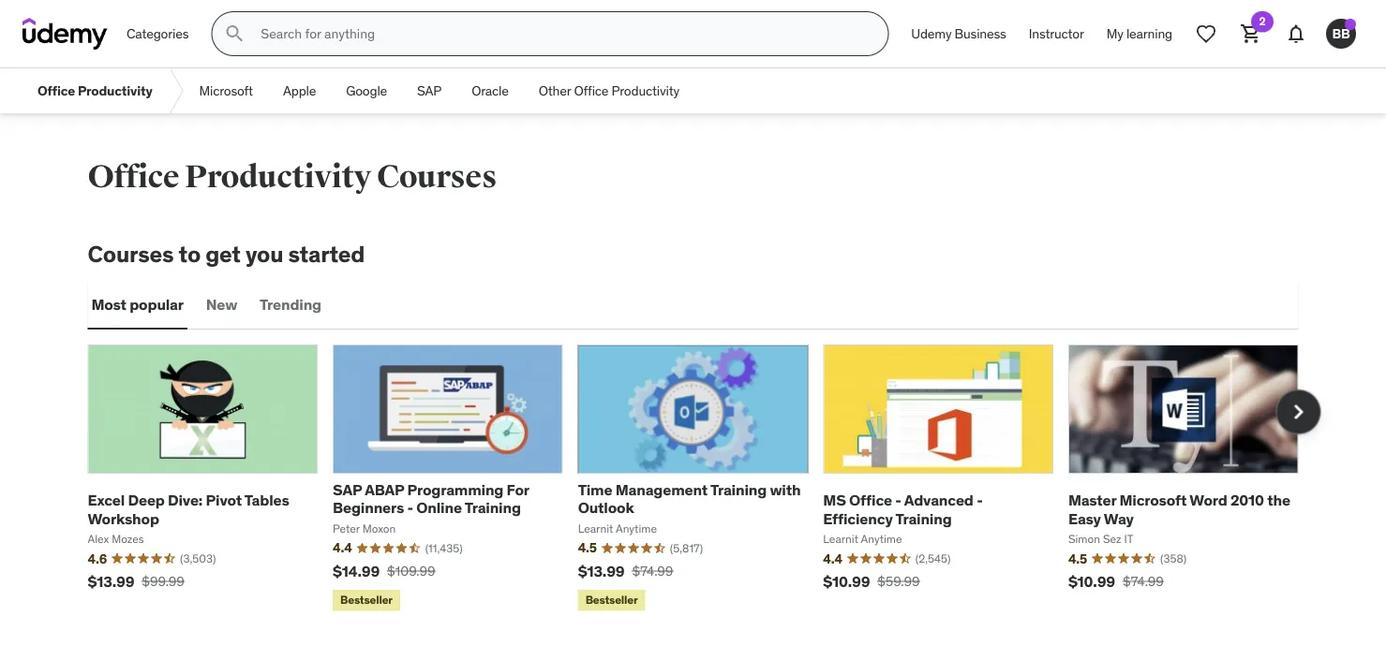 Task type: describe. For each thing, give the bounding box(es) containing it.
bb link
[[1319, 11, 1364, 56]]

abap
[[365, 481, 404, 500]]

started
[[288, 240, 365, 268]]

instructor
[[1029, 25, 1084, 42]]

master
[[1068, 491, 1116, 510]]

deep
[[128, 491, 165, 510]]

next image
[[1283, 397, 1313, 427]]

udemy image
[[22, 18, 108, 50]]

training inside sap abap programming for beginners - online training
[[465, 499, 521, 518]]

udemy business link
[[900, 11, 1017, 56]]

courses to get you started
[[88, 240, 365, 268]]

word
[[1190, 491, 1227, 510]]

google link
[[331, 68, 402, 113]]

programming
[[407, 481, 503, 500]]

submit search image
[[223, 22, 246, 45]]

office inside 'ms office - advanced - efficiency training'
[[849, 491, 892, 510]]

2 link
[[1229, 11, 1274, 56]]

sap abap programming for beginners - online training link
[[333, 481, 529, 518]]

categories button
[[115, 11, 200, 56]]

efficiency
[[823, 509, 893, 528]]

other office productivity
[[539, 82, 679, 99]]

excel deep dive: pivot tables workshop
[[88, 491, 289, 528]]

0 vertical spatial courses
[[377, 157, 497, 196]]

2
[[1259, 14, 1266, 29]]

apple
[[283, 82, 316, 99]]

ms office - advanced - efficiency training
[[823, 491, 983, 528]]

tables
[[244, 491, 289, 510]]

excel deep dive: pivot tables workshop link
[[88, 491, 289, 528]]

oracle
[[472, 82, 509, 99]]

with
[[770, 481, 801, 500]]

to
[[179, 240, 201, 268]]

time
[[578, 481, 612, 500]]

- inside sap abap programming for beginners - online training
[[407, 499, 413, 518]]

get
[[205, 240, 241, 268]]

my learning link
[[1095, 11, 1184, 56]]

most
[[91, 295, 126, 315]]

the
[[1267, 491, 1290, 510]]

most popular
[[91, 295, 184, 315]]

udemy business
[[911, 25, 1006, 42]]

master microsoft word 2010 the easy way link
[[1068, 491, 1290, 528]]

trending
[[260, 295, 321, 315]]



Task type: vqa. For each thing, say whether or not it's contained in the screenshot.
the Price
no



Task type: locate. For each thing, give the bounding box(es) containing it.
office productivity link
[[22, 68, 167, 113]]

instructor link
[[1017, 11, 1095, 56]]

microsoft inside master microsoft word 2010 the easy way
[[1119, 491, 1187, 510]]

productivity for office productivity
[[78, 82, 152, 99]]

- right advanced
[[977, 491, 983, 510]]

microsoft
[[199, 82, 253, 99], [1119, 491, 1187, 510]]

microsoft left word
[[1119, 491, 1187, 510]]

microsoft right arrow pointing to subcategory menu links icon
[[199, 82, 253, 99]]

1 horizontal spatial courses
[[377, 157, 497, 196]]

0 horizontal spatial courses
[[88, 240, 174, 268]]

0 vertical spatial microsoft
[[199, 82, 253, 99]]

- left online
[[407, 499, 413, 518]]

sap left oracle
[[417, 82, 442, 99]]

1 horizontal spatial training
[[710, 481, 767, 500]]

master microsoft word 2010 the easy way
[[1068, 491, 1290, 528]]

0 horizontal spatial sap
[[333, 481, 362, 500]]

0 horizontal spatial training
[[465, 499, 521, 518]]

oracle link
[[457, 68, 524, 113]]

dive:
[[168, 491, 203, 510]]

0 vertical spatial sap
[[417, 82, 442, 99]]

management
[[615, 481, 708, 500]]

sap inside sap abap programming for beginners - online training
[[333, 481, 362, 500]]

trending button
[[256, 283, 325, 328]]

0 horizontal spatial -
[[407, 499, 413, 518]]

new button
[[202, 283, 241, 328]]

workshop
[[88, 509, 159, 528]]

0 horizontal spatial productivity
[[78, 82, 152, 99]]

sap abap programming for beginners - online training
[[333, 481, 529, 518]]

1 vertical spatial courses
[[88, 240, 174, 268]]

pivot
[[206, 491, 242, 510]]

apple link
[[268, 68, 331, 113]]

2 horizontal spatial productivity
[[611, 82, 679, 99]]

business
[[955, 25, 1006, 42]]

courses down sap link
[[377, 157, 497, 196]]

advanced
[[904, 491, 973, 510]]

shopping cart with 2 items image
[[1240, 22, 1262, 45]]

udemy
[[911, 25, 952, 42]]

productivity inside office productivity link
[[78, 82, 152, 99]]

wishlist image
[[1195, 22, 1217, 45]]

sap left abap
[[333, 481, 362, 500]]

arrow pointing to subcategory menu links image
[[167, 68, 184, 113]]

sap for sap abap programming for beginners - online training
[[333, 481, 362, 500]]

time management training with outlook link
[[578, 481, 801, 518]]

google
[[346, 82, 387, 99]]

beginners
[[333, 499, 404, 518]]

productivity up you at top
[[185, 157, 371, 196]]

training right efficiency
[[895, 509, 952, 528]]

1 horizontal spatial -
[[895, 491, 901, 510]]

Search for anything text field
[[257, 18, 865, 50]]

for
[[507, 481, 529, 500]]

other
[[539, 82, 571, 99]]

ms
[[823, 491, 846, 510]]

1 vertical spatial microsoft
[[1119, 491, 1187, 510]]

office productivity
[[37, 82, 152, 99]]

outlook
[[578, 499, 634, 518]]

2010
[[1230, 491, 1264, 510]]

excel
[[88, 491, 125, 510]]

2 horizontal spatial -
[[977, 491, 983, 510]]

most popular button
[[88, 283, 187, 328]]

sap for sap
[[417, 82, 442, 99]]

my learning
[[1107, 25, 1172, 42]]

training inside time management training with outlook
[[710, 481, 767, 500]]

1 vertical spatial sap
[[333, 481, 362, 500]]

training
[[710, 481, 767, 500], [465, 499, 521, 518], [895, 509, 952, 528]]

time management training with outlook
[[578, 481, 801, 518]]

office productivity courses
[[88, 157, 497, 196]]

way
[[1104, 509, 1134, 528]]

training inside 'ms office - advanced - efficiency training'
[[895, 509, 952, 528]]

categories
[[127, 25, 189, 42]]

training left with
[[710, 481, 767, 500]]

online
[[416, 499, 462, 518]]

productivity left arrow pointing to subcategory menu links icon
[[78, 82, 152, 99]]

sap
[[417, 82, 442, 99], [333, 481, 362, 500]]

popular
[[130, 295, 184, 315]]

office
[[37, 82, 75, 99], [574, 82, 608, 99], [88, 157, 179, 196], [849, 491, 892, 510]]

training right online
[[465, 499, 521, 518]]

0 horizontal spatial microsoft
[[199, 82, 253, 99]]

1 horizontal spatial microsoft
[[1119, 491, 1187, 510]]

2 horizontal spatial training
[[895, 509, 952, 528]]

1 horizontal spatial productivity
[[185, 157, 371, 196]]

bb
[[1332, 25, 1350, 42]]

you
[[246, 240, 283, 268]]

notifications image
[[1285, 22, 1307, 45]]

sap link
[[402, 68, 457, 113]]

productivity
[[78, 82, 152, 99], [611, 82, 679, 99], [185, 157, 371, 196]]

courses
[[377, 157, 497, 196], [88, 240, 174, 268]]

ms office - advanced - efficiency training link
[[823, 491, 983, 528]]

productivity for office productivity courses
[[185, 157, 371, 196]]

carousel element
[[88, 345, 1321, 615]]

learning
[[1126, 25, 1172, 42]]

other office productivity link
[[524, 68, 694, 113]]

- left advanced
[[895, 491, 901, 510]]

new
[[206, 295, 237, 315]]

productivity right other
[[611, 82, 679, 99]]

easy
[[1068, 509, 1101, 528]]

microsoft link
[[184, 68, 268, 113]]

productivity inside other office productivity link
[[611, 82, 679, 99]]

you have alerts image
[[1345, 19, 1356, 30]]

my
[[1107, 25, 1123, 42]]

-
[[895, 491, 901, 510], [977, 491, 983, 510], [407, 499, 413, 518]]

courses up most popular
[[88, 240, 174, 268]]

1 horizontal spatial sap
[[417, 82, 442, 99]]



